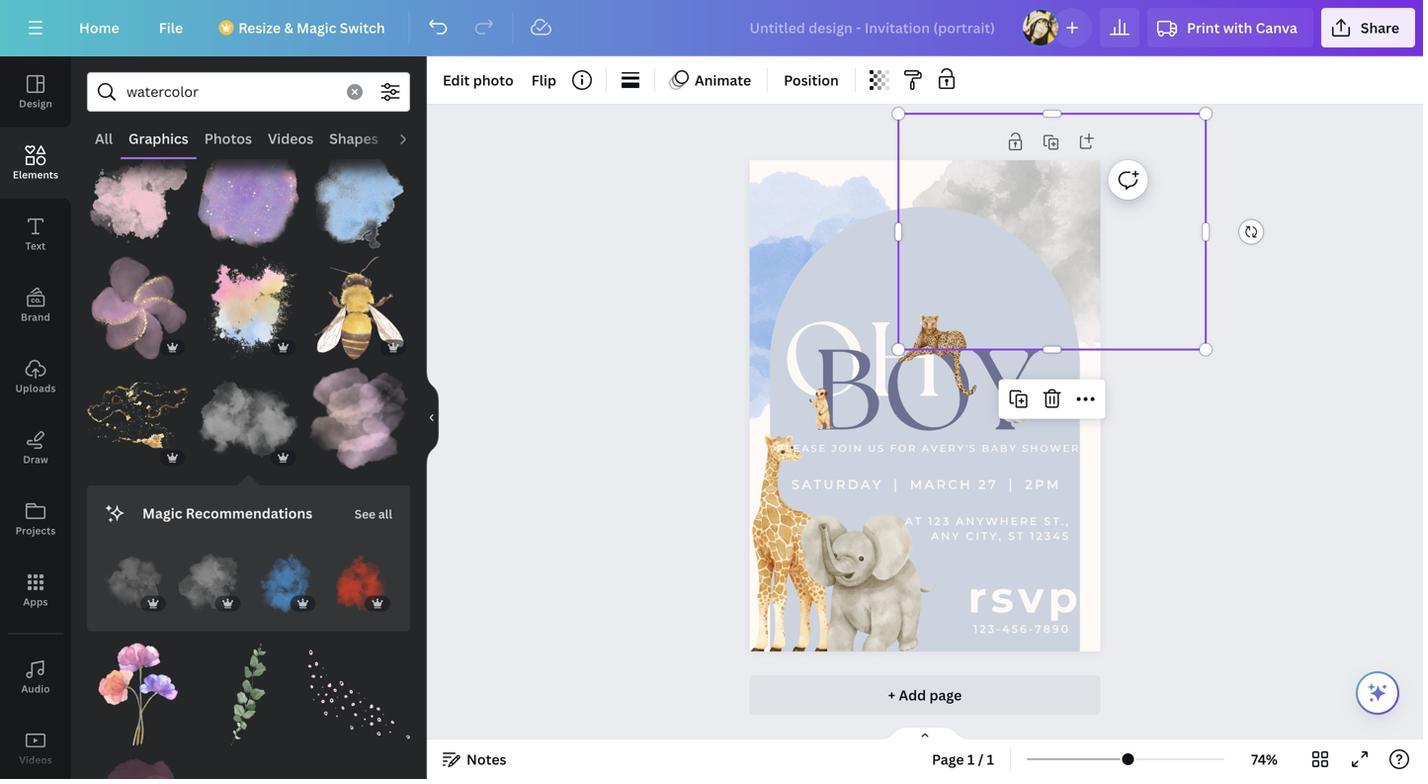 Task type: describe. For each thing, give the bounding box(es) containing it.
baby
[[982, 442, 1018, 454]]

abstract watercolor painting image
[[87, 367, 189, 470]]

watercolor illustration of a bee image
[[308, 257, 410, 359]]

recommendations
[[186, 504, 313, 522]]

see all button
[[353, 493, 394, 533]]

projects button
[[0, 483, 71, 555]]

all
[[95, 129, 113, 148]]

elements
[[13, 168, 58, 181]]

please
[[777, 442, 827, 454]]

page
[[930, 686, 962, 704]]

resize
[[238, 18, 281, 37]]

text button
[[0, 199, 71, 270]]

+ add page button
[[750, 675, 1101, 715]]

123-
[[974, 622, 1003, 635]]

saturday │ march 27 │ 2pm
[[792, 476, 1061, 492]]

1 horizontal spatial audio
[[394, 129, 434, 148]]

us
[[868, 442, 886, 454]]

2 │ from the left
[[1004, 476, 1020, 492]]

/
[[978, 750, 984, 769]]

123-456-7890
[[974, 622, 1071, 635]]

+ add page
[[889, 686, 962, 704]]

notes
[[467, 750, 507, 769]]

2pm
[[1025, 476, 1061, 492]]

74%
[[1252, 750, 1278, 769]]

water color flower gold glitter pink image
[[87, 257, 189, 359]]

watercolor background  illustration image
[[87, 754, 189, 779]]

print with canva
[[1187, 18, 1298, 37]]

stylized abstract watercolor image
[[197, 146, 300, 249]]

main menu bar
[[0, 0, 1424, 56]]

apps
[[23, 595, 48, 609]]

dainty poppy flowers image
[[87, 643, 189, 746]]

magic inside resize & magic switch button
[[297, 18, 337, 37]]

rsvp
[[968, 571, 1083, 623]]

resize & magic switch
[[238, 18, 385, 37]]

grey watercolor cloud image for abstract pink watercolor elements image
[[197, 367, 300, 470]]

photo
[[473, 71, 514, 89]]

flip button
[[524, 64, 565, 96]]

print
[[1187, 18, 1220, 37]]

123
[[929, 515, 951, 528]]

2 1 from the left
[[987, 750, 995, 769]]

videos inside side panel tab list
[[19, 753, 52, 767]]

home
[[79, 18, 119, 37]]

7890
[[1035, 622, 1071, 635]]

for
[[890, 442, 918, 454]]

graphics
[[129, 129, 189, 148]]

position button
[[776, 64, 847, 96]]

animate
[[695, 71, 751, 89]]

shower
[[1022, 442, 1081, 454]]

watercolor splash image
[[197, 257, 300, 359]]

position
[[784, 71, 839, 89]]

brand
[[21, 310, 50, 324]]

share button
[[1322, 8, 1416, 47]]

graphics button
[[121, 120, 197, 157]]

home link
[[63, 8, 135, 47]]

magic recommendations
[[142, 504, 313, 522]]

27
[[979, 476, 999, 492]]

st
[[1008, 530, 1026, 542]]

elements button
[[0, 128, 71, 199]]

12345
[[1031, 530, 1071, 542]]

abstract pink watercolor elements image
[[308, 367, 410, 470]]

flip
[[532, 71, 557, 89]]

page 1 / 1
[[932, 750, 995, 769]]

file
[[159, 18, 183, 37]]

draw
[[23, 453, 48, 466]]

1 horizontal spatial audio button
[[386, 120, 442, 157]]

add
[[899, 686, 927, 704]]

watercolor paint stain image
[[87, 146, 189, 249]]

uploads button
[[0, 341, 71, 412]]

hide image
[[426, 370, 439, 465]]

at 123 anywhere st., any city, st 12345
[[905, 515, 1071, 542]]

canva assistant image
[[1366, 681, 1390, 705]]

avery's
[[922, 442, 978, 454]]



Task type: locate. For each thing, give the bounding box(es) containing it.
city,
[[966, 530, 1003, 542]]

edit
[[443, 71, 470, 89]]

1 right /
[[987, 750, 995, 769]]

saturday
[[792, 476, 883, 492]]

canva
[[1256, 18, 1298, 37]]

1 vertical spatial audio
[[21, 682, 50, 696]]

print with canva button
[[1148, 8, 1314, 47]]

0 horizontal spatial videos button
[[0, 713, 71, 779]]

light blue watercolor mark illustration image
[[308, 146, 410, 249]]

1 │ from the left
[[889, 476, 904, 492]]

all
[[379, 506, 392, 522]]

projects
[[15, 524, 56, 537]]

1 left /
[[968, 750, 975, 769]]

│
[[889, 476, 904, 492], [1004, 476, 1020, 492]]

0 vertical spatial audio
[[394, 129, 434, 148]]

audio right shapes button
[[394, 129, 434, 148]]

text
[[25, 239, 46, 253]]

draw button
[[0, 412, 71, 483]]

any
[[931, 530, 961, 542]]

photos button
[[197, 120, 260, 157]]

see
[[355, 506, 376, 522]]

abstract watercolor brushstroke element image
[[308, 643, 410, 746]]

boy
[[813, 327, 1037, 456]]

+
[[889, 686, 896, 704]]

resize & magic switch button
[[207, 8, 401, 47]]

grey watercolor cloud image
[[197, 367, 300, 470], [103, 549, 170, 616], [178, 549, 245, 616]]

st.,
[[1044, 515, 1071, 528]]

edit photo button
[[435, 64, 522, 96]]

oh
[[782, 302, 943, 420]]

1 horizontal spatial magic
[[297, 18, 337, 37]]

side panel tab list
[[0, 56, 71, 779]]

0 horizontal spatial audio
[[21, 682, 50, 696]]

share
[[1361, 18, 1400, 37]]

shapes button
[[322, 120, 386, 157]]

1 horizontal spatial │
[[1004, 476, 1020, 492]]

please join us for avery's baby shower
[[777, 442, 1081, 454]]

audio
[[394, 129, 434, 148], [21, 682, 50, 696]]

audio down apps
[[21, 682, 50, 696]]

1 vertical spatial videos button
[[0, 713, 71, 779]]

brand button
[[0, 270, 71, 341]]

shapes
[[329, 129, 378, 148]]

1 horizontal spatial videos button
[[260, 120, 322, 157]]

0 vertical spatial audio button
[[386, 120, 442, 157]]

1 1 from the left
[[968, 750, 975, 769]]

page
[[932, 750, 964, 769]]

0 vertical spatial videos button
[[260, 120, 322, 157]]

see all
[[355, 506, 392, 522]]

0 horizontal spatial 1
[[968, 750, 975, 769]]

join
[[832, 442, 864, 454]]

0 vertical spatial magic
[[297, 18, 337, 37]]

1 horizontal spatial 1
[[987, 750, 995, 769]]

│ down for
[[889, 476, 904, 492]]

magic
[[297, 18, 337, 37], [142, 504, 182, 522]]

at
[[905, 515, 924, 528]]

1 vertical spatial magic
[[142, 504, 182, 522]]

456-
[[1003, 622, 1035, 635]]

march
[[910, 476, 973, 492]]

watercolor leaves illustration image
[[197, 643, 300, 746]]

1 horizontal spatial videos
[[268, 129, 314, 148]]

all button
[[87, 120, 121, 157]]

grey watercolor cloud image for "blue watercolor cloud" image
[[178, 549, 245, 616]]

audio button
[[386, 120, 442, 157], [0, 642, 71, 713]]

design button
[[0, 56, 71, 128]]

magic right &
[[297, 18, 337, 37]]

0 horizontal spatial │
[[889, 476, 904, 492]]

1 vertical spatial audio button
[[0, 642, 71, 713]]

1 vertical spatial videos
[[19, 753, 52, 767]]

74% button
[[1233, 743, 1297, 775]]

blue watercolor cloud image
[[253, 549, 320, 616]]

audio inside side panel tab list
[[21, 682, 50, 696]]

videos
[[268, 129, 314, 148], [19, 753, 52, 767]]

show pages image
[[878, 726, 973, 741]]

audio button down apps
[[0, 642, 71, 713]]

0 horizontal spatial videos
[[19, 753, 52, 767]]

switch
[[340, 18, 385, 37]]

file button
[[143, 8, 199, 47]]

anywhere
[[956, 515, 1039, 528]]

animate button
[[663, 64, 759, 96]]

0 horizontal spatial magic
[[142, 504, 182, 522]]

group
[[87, 146, 189, 249], [197, 146, 300, 249], [308, 146, 410, 249], [197, 245, 300, 359], [87, 257, 189, 359], [308, 257, 410, 359], [308, 355, 410, 470], [87, 367, 189, 470], [197, 367, 300, 470], [103, 537, 170, 616], [178, 537, 245, 616], [253, 537, 320, 616], [327, 537, 394, 616], [87, 631, 189, 746], [197, 643, 300, 746], [308, 643, 410, 746], [87, 742, 189, 779]]

1
[[968, 750, 975, 769], [987, 750, 995, 769]]

Search elements search field
[[127, 73, 335, 111]]

uploads
[[15, 382, 56, 395]]

│ right the 27
[[1004, 476, 1020, 492]]

0 horizontal spatial audio button
[[0, 642, 71, 713]]

photos
[[204, 129, 252, 148]]

magic left the recommendations
[[142, 504, 182, 522]]

0 vertical spatial videos
[[268, 129, 314, 148]]

red watercolor cloud image
[[327, 549, 394, 616]]

design
[[19, 97, 52, 110]]

apps button
[[0, 555, 71, 626]]

notes button
[[435, 743, 515, 775]]

Design title text field
[[734, 8, 1013, 47]]

audio button right the shapes
[[386, 120, 442, 157]]

edit photo
[[443, 71, 514, 89]]

&
[[284, 18, 293, 37]]

with
[[1224, 18, 1253, 37]]



Task type: vqa. For each thing, say whether or not it's contained in the screenshot.
Canva Assistant image
yes



